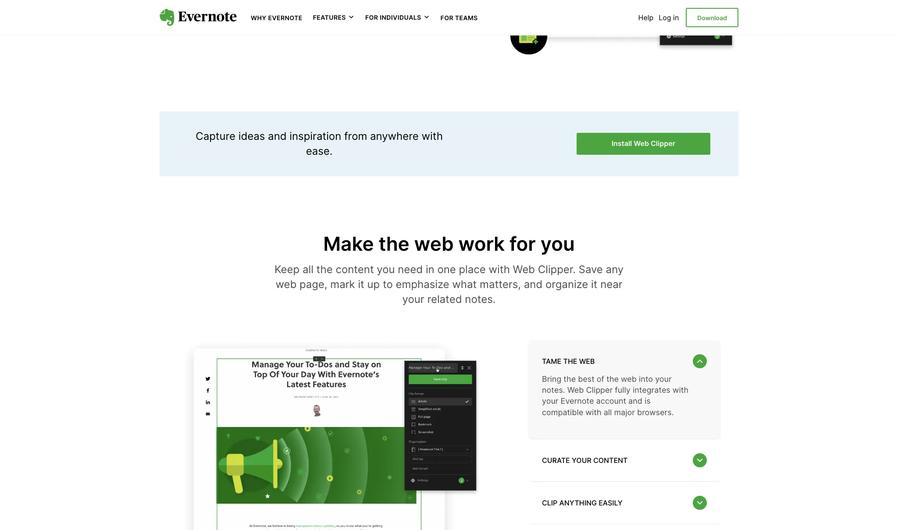 Task type: locate. For each thing, give the bounding box(es) containing it.
help link
[[638, 13, 653, 22]]

2 vertical spatial and
[[628, 397, 642, 406]]

content inside 'keep all the content you need in one place with web clipper. save any web page, mark it up to emphasize what matters, and organize it near your related notes.'
[[336, 263, 374, 276]]

major
[[614, 408, 635, 417]]

notes.
[[465, 293, 496, 305], [542, 385, 565, 395]]

teams
[[455, 14, 478, 21]]

clipper right "install"
[[651, 139, 675, 148]]

web
[[634, 139, 649, 148], [513, 263, 535, 276], [567, 385, 584, 395]]

the up the need
[[379, 232, 409, 255]]

you up to
[[377, 263, 395, 276]]

1 horizontal spatial evernote
[[561, 397, 594, 406]]

0 horizontal spatial web
[[513, 263, 535, 276]]

web right "install"
[[634, 139, 649, 148]]

and
[[268, 130, 287, 143], [524, 278, 542, 291], [628, 397, 642, 406]]

your
[[402, 293, 424, 305], [655, 374, 672, 384], [542, 397, 558, 406], [572, 456, 591, 465]]

1 it from the left
[[358, 278, 364, 291]]

evernote
[[268, 14, 302, 21], [561, 397, 594, 406]]

your right curate on the right of the page
[[572, 456, 591, 465]]

1 vertical spatial web
[[513, 263, 535, 276]]

content up mark
[[336, 263, 374, 276]]

1 horizontal spatial all
[[604, 408, 612, 417]]

1 vertical spatial and
[[524, 278, 542, 291]]

all up 'page,'
[[303, 263, 313, 276]]

1 horizontal spatial in
[[673, 13, 679, 22]]

for individuals button
[[365, 13, 430, 22]]

it
[[358, 278, 364, 291], [591, 278, 597, 291]]

0 horizontal spatial it
[[358, 278, 364, 291]]

individuals
[[380, 14, 421, 21]]

web down keep
[[276, 278, 297, 291]]

0 horizontal spatial clipper
[[586, 385, 613, 395]]

mark
[[330, 278, 355, 291]]

0 horizontal spatial evernote
[[268, 14, 302, 21]]

log
[[659, 13, 671, 22]]

with up the matters,
[[489, 263, 510, 276]]

from
[[344, 130, 367, 143]]

install web clipper
[[612, 139, 675, 148]]

evernote right why
[[268, 14, 302, 21]]

fully
[[615, 385, 630, 395]]

compatible
[[542, 408, 583, 417]]

organize
[[545, 278, 588, 291]]

features button
[[313, 13, 355, 22]]

log in
[[659, 13, 679, 22]]

web up fully
[[621, 374, 637, 384]]

0 vertical spatial and
[[268, 130, 287, 143]]

1 vertical spatial evernote
[[561, 397, 594, 406]]

all
[[303, 263, 313, 276], [604, 408, 612, 417]]

help
[[638, 13, 653, 22]]

to
[[383, 278, 393, 291]]

1 horizontal spatial notes.
[[542, 385, 565, 395]]

download link
[[686, 8, 738, 27]]

2 vertical spatial web
[[567, 385, 584, 395]]

1 vertical spatial content
[[593, 456, 628, 465]]

0 vertical spatial in
[[673, 13, 679, 22]]

for
[[365, 14, 378, 21], [440, 14, 453, 21]]

content up easily
[[593, 456, 628, 465]]

0 horizontal spatial for
[[365, 14, 378, 21]]

0 horizontal spatial and
[[268, 130, 287, 143]]

it left up
[[358, 278, 364, 291]]

1 vertical spatial notes.
[[542, 385, 565, 395]]

1 vertical spatial clipper
[[586, 385, 613, 395]]

0 horizontal spatial content
[[336, 263, 374, 276]]

web up one
[[414, 232, 454, 255]]

0 vertical spatial notes.
[[465, 293, 496, 305]]

and left is
[[628, 397, 642, 406]]

0 horizontal spatial notes.
[[465, 293, 496, 305]]

all down account
[[604, 408, 612, 417]]

content
[[336, 263, 374, 276], [593, 456, 628, 465]]

0 vertical spatial all
[[303, 263, 313, 276]]

you up clipper.
[[541, 232, 575, 255]]

evernote up compatible
[[561, 397, 594, 406]]

in right log
[[673, 13, 679, 22]]

make the web work for you
[[323, 232, 575, 255]]

and right ideas
[[268, 130, 287, 143]]

0 horizontal spatial all
[[303, 263, 313, 276]]

features
[[313, 14, 346, 21]]

bring the best of the web into your notes. web clipper fully integrates with your evernote account and is compatible with all major browsers.
[[542, 374, 688, 417]]

all inside 'keep all the content you need in one place with web clipper. save any web page, mark it up to emphasize what matters, and organize it near your related notes.'
[[303, 263, 313, 276]]

the
[[379, 232, 409, 255], [316, 263, 333, 276], [563, 357, 577, 366], [564, 374, 576, 384], [607, 374, 619, 384]]

0 vertical spatial evernote
[[268, 14, 302, 21]]

evernote inside why evernote link
[[268, 14, 302, 21]]

all inside bring the best of the web into your notes. web clipper fully integrates with your evernote account and is compatible with all major browsers.
[[604, 408, 612, 417]]

clipper
[[651, 139, 675, 148], [586, 385, 613, 395]]

the left "best"
[[564, 374, 576, 384]]

bring
[[542, 374, 561, 384]]

work
[[458, 232, 505, 255]]

1 horizontal spatial web
[[567, 385, 584, 395]]

your inside 'keep all the content you need in one place with web clipper. save any web page, mark it up to emphasize what matters, and organize it near your related notes.'
[[402, 293, 424, 305]]

the right tame
[[563, 357, 577, 366]]

your down emphasize at the bottom of the page
[[402, 293, 424, 305]]

0 vertical spatial clipper
[[651, 139, 675, 148]]

it down save
[[591, 278, 597, 291]]

1 horizontal spatial and
[[524, 278, 542, 291]]

curate your content
[[542, 456, 628, 465]]

2 horizontal spatial and
[[628, 397, 642, 406]]

2 horizontal spatial web
[[634, 139, 649, 148]]

download
[[697, 14, 727, 21]]

1 horizontal spatial for
[[440, 14, 453, 21]]

capture
[[196, 130, 235, 143]]

web down for
[[513, 263, 535, 276]]

0 vertical spatial content
[[336, 263, 374, 276]]

in up emphasize at the bottom of the page
[[426, 263, 434, 276]]

1 horizontal spatial it
[[591, 278, 597, 291]]

the up 'page,'
[[316, 263, 333, 276]]

the right of
[[607, 374, 619, 384]]

with right anywhere at the left top of the page
[[422, 130, 443, 143]]

clipper inside bring the best of the web into your notes. web clipper fully integrates with your evernote account and is compatible with all major browsers.
[[586, 385, 613, 395]]

1 horizontal spatial you
[[541, 232, 575, 255]]

for for for individuals
[[365, 14, 378, 21]]

notes. down bring
[[542, 385, 565, 395]]

and down clipper.
[[524, 278, 542, 291]]

clipper down of
[[586, 385, 613, 395]]

with
[[422, 130, 443, 143], [489, 263, 510, 276], [673, 385, 688, 395], [586, 408, 601, 417]]

0 horizontal spatial in
[[426, 263, 434, 276]]

any
[[606, 263, 624, 276]]

for
[[509, 232, 536, 255]]

0 horizontal spatial you
[[377, 263, 395, 276]]

for left "individuals"
[[365, 14, 378, 21]]

web inside bring the best of the web into your notes. web clipper fully integrates with your evernote account and is compatible with all major browsers.
[[567, 385, 584, 395]]

the for make
[[379, 232, 409, 255]]

web
[[414, 232, 454, 255], [276, 278, 297, 291], [579, 357, 595, 366], [621, 374, 637, 384]]

and inside 'keep all the content you need in one place with web clipper. save any web page, mark it up to emphasize what matters, and organize it near your related notes.'
[[524, 278, 542, 291]]

1 horizontal spatial content
[[593, 456, 628, 465]]

1 vertical spatial all
[[604, 408, 612, 417]]

1 vertical spatial you
[[377, 263, 395, 276]]

make
[[323, 232, 374, 255]]

save
[[579, 263, 603, 276]]

notes. inside bring the best of the web into your notes. web clipper fully integrates with your evernote account and is compatible with all major browsers.
[[542, 385, 565, 395]]

with down account
[[586, 408, 601, 417]]

web inside bring the best of the web into your notes. web clipper fully integrates with your evernote account and is compatible with all major browsers.
[[621, 374, 637, 384]]

notes. down the what
[[465, 293, 496, 305]]

tame the web
[[542, 357, 595, 366]]

1 vertical spatial in
[[426, 263, 434, 276]]

web capture evernote webclipper image
[[160, 331, 510, 530]]

you inside 'keep all the content you need in one place with web clipper. save any web page, mark it up to emphasize what matters, and organize it near your related notes.'
[[377, 263, 395, 276]]

clipper.
[[538, 263, 576, 276]]

install web clipper link
[[576, 133, 710, 155]]

for left 'teams'
[[440, 14, 453, 21]]

ideas
[[238, 130, 265, 143]]

web down "best"
[[567, 385, 584, 395]]

browsers.
[[637, 408, 674, 417]]

you
[[541, 232, 575, 255], [377, 263, 395, 276]]

for individuals
[[365, 14, 421, 21]]

for inside button
[[365, 14, 378, 21]]

the inside 'keep all the content you need in one place with web clipper. save any web page, mark it up to emphasize what matters, and organize it near your related notes.'
[[316, 263, 333, 276]]

and inside bring the best of the web into your notes. web clipper fully integrates with your evernote account and is compatible with all major browsers.
[[628, 397, 642, 406]]

0 vertical spatial web
[[634, 139, 649, 148]]

clip
[[542, 498, 557, 507]]

in
[[673, 13, 679, 22], [426, 263, 434, 276]]



Task type: describe. For each thing, give the bounding box(es) containing it.
in inside 'keep all the content you need in one place with web clipper. save any web page, mark it up to emphasize what matters, and organize it near your related notes.'
[[426, 263, 434, 276]]

web inside 'keep all the content you need in one place with web clipper. save any web page, mark it up to emphasize what matters, and organize it near your related notes.'
[[276, 278, 297, 291]]

the for tame
[[563, 357, 577, 366]]

evernote inside bring the best of the web into your notes. web clipper fully integrates with your evernote account and is compatible with all major browsers.
[[561, 397, 594, 406]]

account
[[596, 397, 626, 406]]

with right the "integrates"
[[673, 385, 688, 395]]

need
[[398, 263, 423, 276]]

the for bring
[[564, 374, 576, 384]]

matters,
[[480, 278, 521, 291]]

why
[[251, 14, 266, 21]]

web inside 'keep all the content you need in one place with web clipper. save any web page, mark it up to emphasize what matters, and organize it near your related notes.'
[[513, 263, 535, 276]]

1 horizontal spatial clipper
[[651, 139, 675, 148]]

log in link
[[659, 13, 679, 22]]

anything
[[559, 498, 597, 507]]

of
[[597, 374, 604, 384]]

why evernote
[[251, 14, 302, 21]]

2 it from the left
[[591, 278, 597, 291]]

web up "best"
[[579, 357, 595, 366]]

up
[[367, 278, 380, 291]]

bookmarks feature of evernote webclipper image
[[510, 0, 738, 55]]

curate
[[542, 456, 570, 465]]

with inside capture ideas and inspiration from anywhere with ease.
[[422, 130, 443, 143]]

near
[[600, 278, 622, 291]]

ease.
[[306, 145, 333, 157]]

capture ideas and inspiration from anywhere with ease.
[[196, 130, 443, 157]]

easily
[[599, 498, 623, 507]]

for teams link
[[440, 13, 478, 22]]

install
[[612, 139, 632, 148]]

your up compatible
[[542, 397, 558, 406]]

best
[[578, 374, 595, 384]]

keep all the content you need in one place with web clipper. save any web page, mark it up to emphasize what matters, and organize it near your related notes.
[[274, 263, 624, 305]]

what
[[452, 278, 477, 291]]

one
[[437, 263, 456, 276]]

related
[[427, 293, 462, 305]]

and inside capture ideas and inspiration from anywhere with ease.
[[268, 130, 287, 143]]

evernote logo image
[[160, 9, 237, 26]]

place
[[459, 263, 486, 276]]

with inside 'keep all the content you need in one place with web clipper. save any web page, mark it up to emphasize what matters, and organize it near your related notes.'
[[489, 263, 510, 276]]

inspiration
[[290, 130, 341, 143]]

notes. inside 'keep all the content you need in one place with web clipper. save any web page, mark it up to emphasize what matters, and organize it near your related notes.'
[[465, 293, 496, 305]]

for teams
[[440, 14, 478, 21]]

into
[[639, 374, 653, 384]]

emphasize
[[396, 278, 449, 291]]

is
[[645, 397, 651, 406]]

clip anything easily
[[542, 498, 623, 507]]

why evernote link
[[251, 13, 302, 22]]

integrates
[[633, 385, 670, 395]]

0 vertical spatial you
[[541, 232, 575, 255]]

tame
[[542, 357, 561, 366]]

page,
[[300, 278, 327, 291]]

anywhere
[[370, 130, 419, 143]]

keep
[[274, 263, 300, 276]]

for for for teams
[[440, 14, 453, 21]]

your up the "integrates"
[[655, 374, 672, 384]]



Task type: vqa. For each thing, say whether or not it's contained in the screenshot.
leftmost the Clipper
yes



